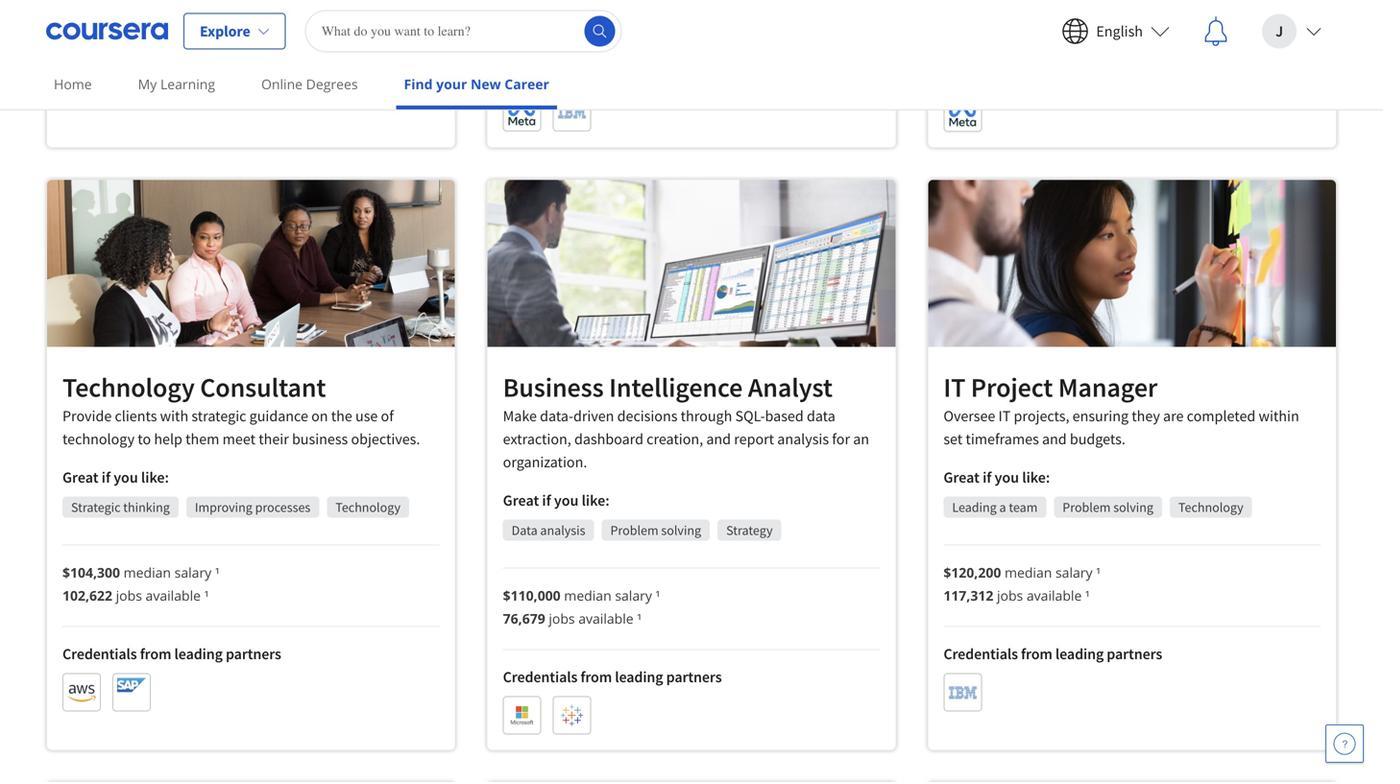 Task type: describe. For each thing, give the bounding box(es) containing it.
you for it
[[995, 468, 1019, 488]]

76,679
[[503, 610, 545, 628]]

credentials right the new
[[503, 64, 578, 83]]

budgets.
[[1070, 430, 1126, 449]]

organization.
[[503, 453, 587, 472]]

median for project
[[1005, 564, 1052, 582]]

to
[[138, 430, 151, 449]]

j button
[[1247, 0, 1337, 62]]

data
[[807, 407, 835, 426]]

great if you like: for business
[[503, 491, 610, 511]]

degrees
[[306, 75, 358, 93]]

your
[[436, 75, 467, 93]]

credentials from leading partners down 29,258 jobs available ¹
[[503, 64, 722, 83]]

online degrees link
[[254, 62, 365, 106]]

online degrees
[[261, 75, 358, 93]]

technology for technology consultant
[[335, 499, 401, 516]]

my learning link
[[130, 62, 223, 106]]

and inside business intelligence analyst make data-driven decisions through sql-based data extraction, dashboard creation, and report analysis for an organization.
[[706, 430, 731, 449]]

driven
[[573, 407, 614, 426]]

leading for it
[[1055, 645, 1104, 664]]

like: for intelligence
[[582, 491, 610, 511]]

great for business
[[503, 491, 539, 511]]

completed
[[1187, 407, 1256, 426]]

jobs for technology consultant
[[116, 587, 142, 605]]

a
[[999, 499, 1006, 516]]

j
[[1276, 22, 1283, 41]]

partners for it
[[1107, 645, 1162, 664]]

team
[[1009, 499, 1038, 516]]

102,622
[[62, 587, 112, 605]]

my learning
[[138, 75, 215, 93]]

and inside it project manager oversee it projects, ensuring they are completed within set timeframes and budgets.
[[1042, 430, 1067, 449]]

creation,
[[647, 430, 703, 449]]

thinking
[[123, 499, 170, 516]]

project
[[971, 371, 1053, 405]]

partners for business
[[666, 668, 722, 687]]

if for technology
[[102, 468, 110, 487]]

find
[[404, 75, 433, 93]]

the
[[331, 407, 352, 426]]

strategy
[[726, 522, 773, 540]]

credentials from leading partners for it
[[944, 645, 1162, 664]]

leading a team
[[952, 499, 1038, 516]]

$110,000
[[503, 587, 561, 605]]

credentials from leading partners for business
[[503, 668, 722, 687]]

available for technology consultant
[[146, 587, 201, 605]]

leading down 29,258 jobs available ¹
[[615, 64, 663, 83]]

business
[[292, 430, 348, 449]]

problem solving for intelligence
[[610, 522, 701, 540]]

provide
[[62, 407, 112, 426]]

based
[[765, 407, 804, 426]]

available for it project manager
[[1027, 587, 1082, 605]]

analysis inside business intelligence analyst make data-driven decisions through sql-based data extraction, dashboard creation, and report analysis for an organization.
[[777, 430, 829, 449]]

from for business
[[580, 668, 612, 687]]

if for it
[[983, 468, 992, 488]]

projects,
[[1014, 407, 1069, 426]]

improving
[[195, 499, 252, 516]]

¹ inside button
[[1078, 7, 1082, 25]]

like: for project
[[1022, 468, 1050, 488]]

help center image
[[1333, 733, 1356, 756]]

on
[[311, 407, 328, 426]]

leading for business
[[615, 668, 663, 687]]

credentials inside button
[[62, 37, 137, 56]]

set
[[944, 430, 963, 449]]

career
[[505, 75, 549, 93]]

available right 29,258
[[578, 6, 634, 24]]

online
[[261, 75, 303, 93]]

jobs inside button
[[989, 7, 1016, 25]]

their
[[259, 430, 289, 449]]

oversee
[[944, 407, 995, 426]]

analyst
[[748, 371, 833, 405]]

data
[[512, 522, 538, 540]]

partners inside button
[[226, 37, 281, 56]]

jobs available ¹ button
[[927, 0, 1337, 148]]

intelligence
[[609, 371, 743, 405]]

credentials from leading partners for technology
[[62, 645, 281, 664]]

extraction,
[[503, 430, 571, 449]]

117,312
[[944, 587, 993, 605]]

them
[[185, 430, 219, 449]]

business
[[503, 371, 604, 405]]

sql-
[[735, 407, 765, 426]]

leading for technology
[[174, 645, 223, 664]]

jobs available ¹
[[986, 7, 1082, 25]]

learning
[[160, 75, 215, 93]]

problem solving for project
[[1063, 499, 1154, 516]]

credentials for it project manager
[[944, 645, 1018, 664]]

within
[[1259, 407, 1299, 426]]

dashboard
[[574, 430, 643, 449]]

find your new career link
[[396, 62, 557, 109]]

business intelligence analyst make data-driven decisions through sql-based data extraction, dashboard creation, and report analysis for an organization.
[[503, 371, 869, 472]]

improving processes
[[195, 499, 311, 516]]

solving for manager
[[1113, 499, 1154, 516]]

$104,300 median salary ¹ 102,622 jobs available ¹
[[62, 564, 220, 605]]

technology for it project manager
[[1178, 499, 1244, 516]]

coursera image
[[46, 16, 168, 47]]

0 vertical spatial it
[[944, 371, 966, 405]]

strategic
[[71, 499, 121, 516]]

median for consultant
[[124, 564, 171, 582]]

an
[[853, 430, 869, 449]]

find your new career
[[404, 75, 549, 93]]

through
[[681, 407, 732, 426]]

great if you like: for technology
[[62, 468, 169, 487]]



Task type: vqa. For each thing, say whether or not it's contained in the screenshot.
the salary associated with Project
yes



Task type: locate. For each thing, give the bounding box(es) containing it.
0 horizontal spatial salary
[[174, 564, 212, 582]]

processes
[[255, 499, 311, 516]]

great up data
[[503, 491, 539, 511]]

29,258 jobs available ¹
[[503, 6, 642, 24]]

available inside button
[[1019, 7, 1074, 25]]

objectives.
[[351, 430, 420, 449]]

great if you like:
[[62, 468, 169, 487], [944, 468, 1050, 488], [503, 491, 610, 511]]

jobs for it project manager
[[997, 587, 1023, 605]]

manager
[[1058, 371, 1158, 405]]

home link
[[46, 62, 100, 106]]

median right the $110,000
[[564, 587, 612, 605]]

from down "$120,200 median salary ¹ 117,312 jobs available ¹"
[[1021, 645, 1053, 664]]

from
[[140, 37, 171, 56], [580, 64, 612, 83], [140, 645, 171, 664], [1021, 645, 1053, 664], [580, 668, 612, 687]]

1 horizontal spatial problem solving
[[1063, 499, 1154, 516]]

are
[[1163, 407, 1184, 426]]

0 horizontal spatial great if you like:
[[62, 468, 169, 487]]

analysis right data
[[540, 522, 585, 540]]

salary inside $110,000 median salary ¹ 76,679 jobs available ¹
[[615, 587, 652, 605]]

available right 76,679
[[578, 610, 634, 628]]

problem
[[1063, 499, 1111, 516], [610, 522, 659, 540]]

2 and from the left
[[1042, 430, 1067, 449]]

from down $104,300 median salary ¹ 102,622 jobs available ¹
[[140, 645, 171, 664]]

great up leading
[[944, 468, 980, 488]]

and down through at the bottom of the page
[[706, 430, 731, 449]]

solving left strategy
[[661, 522, 701, 540]]

use
[[355, 407, 378, 426]]

credentials down 76,679
[[503, 668, 578, 687]]

great for it
[[944, 468, 980, 488]]

1 horizontal spatial you
[[554, 491, 579, 511]]

1 horizontal spatial like:
[[582, 491, 610, 511]]

ensuring
[[1073, 407, 1129, 426]]

credentials from leading partners down $110,000 median salary ¹ 76,679 jobs available ¹
[[503, 668, 722, 687]]

2 horizontal spatial median
[[1005, 564, 1052, 582]]

leading
[[952, 499, 997, 516]]

0 horizontal spatial great
[[62, 468, 99, 487]]

$104,300
[[62, 564, 120, 582]]

$110,000 median salary ¹ 76,679 jobs available ¹
[[503, 587, 660, 628]]

analysis down the "data"
[[777, 430, 829, 449]]

partners
[[226, 37, 281, 56], [666, 64, 722, 83], [226, 645, 281, 664], [1107, 645, 1162, 664], [666, 668, 722, 687]]

if
[[102, 468, 110, 487], [983, 468, 992, 488], [542, 491, 551, 511]]

salary for project
[[1056, 564, 1093, 582]]

technology inside technology consultant provide clients with strategic guidance on the use of technology to help them meet their business objectives.
[[62, 371, 195, 404]]

like: up team
[[1022, 468, 1050, 488]]

29,258
[[503, 6, 545, 24]]

leading up the learning
[[174, 37, 223, 56]]

problem solving
[[1063, 499, 1154, 516], [610, 522, 701, 540]]

credentials from leading partners inside credentials from leading partners button
[[62, 37, 281, 56]]

credentials for business intelligence analyst
[[503, 668, 578, 687]]

great if you like: up leading a team
[[944, 468, 1050, 488]]

explore
[[200, 22, 250, 41]]

solving for analyst
[[661, 522, 701, 540]]

available for business intelligence analyst
[[578, 610, 634, 628]]

problem solving down budgets.
[[1063, 499, 1154, 516]]

technology down completed
[[1178, 499, 1244, 516]]

1 horizontal spatial solving
[[1113, 499, 1154, 516]]

1 vertical spatial problem
[[610, 522, 659, 540]]

it project manager oversee it projects, ensuring they are completed within set timeframes and budgets.
[[944, 371, 1299, 449]]

0 horizontal spatial problem
[[610, 522, 659, 540]]

salary for consultant
[[174, 564, 212, 582]]

median for intelligence
[[564, 587, 612, 605]]

1 horizontal spatial if
[[542, 491, 551, 511]]

like:
[[141, 468, 169, 487], [1022, 468, 1050, 488], [582, 491, 610, 511]]

make
[[503, 407, 537, 426]]

jobs
[[549, 6, 575, 24], [989, 7, 1016, 25], [116, 587, 142, 605], [997, 587, 1023, 605], [549, 610, 575, 628]]

technology
[[62, 430, 135, 449]]

available right 117,312 at the bottom right of page
[[1027, 587, 1082, 605]]

median inside "$120,200 median salary ¹ 117,312 jobs available ¹"
[[1005, 564, 1052, 582]]

available left english
[[1019, 7, 1074, 25]]

1 vertical spatial solving
[[661, 522, 701, 540]]

available inside $110,000 median salary ¹ 76,679 jobs available ¹
[[578, 610, 634, 628]]

of
[[381, 407, 394, 426]]

leading down $110,000 median salary ¹ 76,679 jobs available ¹
[[615, 668, 663, 687]]

salary for intelligence
[[615, 587, 652, 605]]

english
[[1096, 22, 1143, 41]]

1 horizontal spatial great
[[503, 491, 539, 511]]

0 vertical spatial problem solving
[[1063, 499, 1154, 516]]

from down $110,000 median salary ¹ 76,679 jobs available ¹
[[580, 668, 612, 687]]

jobs inside $110,000 median salary ¹ 76,679 jobs available ¹
[[549, 610, 575, 628]]

median inside $110,000 median salary ¹ 76,679 jobs available ¹
[[564, 587, 612, 605]]

1 vertical spatial problem solving
[[610, 522, 701, 540]]

great up strategic
[[62, 468, 99, 487]]

0 vertical spatial solving
[[1113, 499, 1154, 516]]

credentials from leading partners up my learning
[[62, 37, 281, 56]]

1 horizontal spatial median
[[564, 587, 612, 605]]

1 horizontal spatial analysis
[[777, 430, 829, 449]]

1 horizontal spatial and
[[1042, 430, 1067, 449]]

partners for technology
[[226, 645, 281, 664]]

you for technology
[[114, 468, 138, 487]]

if up data analysis on the left
[[542, 491, 551, 511]]

1 vertical spatial it
[[999, 407, 1011, 426]]

and down projects,
[[1042, 430, 1067, 449]]

leading down $104,300 median salary ¹ 102,622 jobs available ¹
[[174, 645, 223, 664]]

if up strategic
[[102, 468, 110, 487]]

home
[[54, 75, 92, 93]]

available inside $104,300 median salary ¹ 102,622 jobs available ¹
[[146, 587, 201, 605]]

0 vertical spatial problem
[[1063, 499, 1111, 516]]

great for technology
[[62, 468, 99, 487]]

great if you like: up data analysis on the left
[[503, 491, 610, 511]]

technology
[[62, 371, 195, 404], [335, 499, 401, 516], [1178, 499, 1244, 516]]

like: up data analysis on the left
[[582, 491, 610, 511]]

help
[[154, 430, 182, 449]]

new
[[471, 75, 501, 93]]

2 horizontal spatial salary
[[1056, 564, 1093, 582]]

from for technology
[[140, 645, 171, 664]]

it up oversee
[[944, 371, 966, 405]]

1 horizontal spatial technology
[[335, 499, 401, 516]]

from for it
[[1021, 645, 1053, 664]]

0 horizontal spatial like:
[[141, 468, 169, 487]]

if for business
[[542, 491, 551, 511]]

credentials from leading partners button
[[46, 0, 456, 148]]

if up leading a team
[[983, 468, 992, 488]]

credentials down 102,622
[[62, 645, 137, 664]]

0 horizontal spatial it
[[944, 371, 966, 405]]

credentials from leading partners down "$120,200 median salary ¹ 117,312 jobs available ¹"
[[944, 645, 1162, 664]]

you up data analysis on the left
[[554, 491, 579, 511]]

2 horizontal spatial like:
[[1022, 468, 1050, 488]]

problem right data analysis on the left
[[610, 522, 659, 540]]

leading
[[174, 37, 223, 56], [615, 64, 663, 83], [174, 645, 223, 664], [1055, 645, 1104, 664], [615, 668, 663, 687]]

leading down "$120,200 median salary ¹ 117,312 jobs available ¹"
[[1055, 645, 1104, 664]]

1 horizontal spatial problem
[[1063, 499, 1111, 516]]

1 and from the left
[[706, 430, 731, 449]]

salary inside $104,300 median salary ¹ 102,622 jobs available ¹
[[174, 564, 212, 582]]

analysis
[[777, 430, 829, 449], [540, 522, 585, 540]]

for
[[832, 430, 850, 449]]

credentials
[[62, 37, 137, 56], [503, 64, 578, 83], [62, 645, 137, 664], [944, 645, 1018, 664], [503, 668, 578, 687]]

meet
[[222, 430, 256, 449]]

from down 29,258 jobs available ¹
[[580, 64, 612, 83]]

$120,200
[[944, 564, 1001, 582]]

strategic thinking
[[71, 499, 170, 516]]

What do you want to learn? text field
[[305, 10, 622, 52]]

None search field
[[305, 10, 622, 52]]

0 horizontal spatial solving
[[661, 522, 701, 540]]

from up the my
[[140, 37, 171, 56]]

you up a
[[995, 468, 1019, 488]]

problem for intelligence
[[610, 522, 659, 540]]

0 horizontal spatial median
[[124, 564, 171, 582]]

median right $120,200
[[1005, 564, 1052, 582]]

problem right team
[[1063, 499, 1111, 516]]

solving down budgets.
[[1113, 499, 1154, 516]]

you for business
[[554, 491, 579, 511]]

0 horizontal spatial and
[[706, 430, 731, 449]]

guidance
[[249, 407, 308, 426]]

they
[[1132, 407, 1160, 426]]

you up strategic thinking
[[114, 468, 138, 487]]

great if you like: for it
[[944, 468, 1050, 488]]

consultant
[[200, 371, 326, 404]]

leading inside button
[[174, 37, 223, 56]]

like: for consultant
[[141, 468, 169, 487]]

0 horizontal spatial analysis
[[540, 522, 585, 540]]

median inside $104,300 median salary ¹ 102,622 jobs available ¹
[[124, 564, 171, 582]]

0 vertical spatial analysis
[[777, 430, 829, 449]]

like: up thinking in the bottom left of the page
[[141, 468, 169, 487]]

2 horizontal spatial great if you like:
[[944, 468, 1050, 488]]

1 horizontal spatial it
[[999, 407, 1011, 426]]

credentials down 117,312 at the bottom right of page
[[944, 645, 1018, 664]]

technology consultant provide clients with strategic guidance on the use of technology to help them meet their business objectives.
[[62, 371, 420, 449]]

1 horizontal spatial salary
[[615, 587, 652, 605]]

my
[[138, 75, 157, 93]]

decisions
[[617, 407, 678, 426]]

2 horizontal spatial if
[[983, 468, 992, 488]]

english button
[[1046, 0, 1185, 62]]

jobs for business intelligence analyst
[[549, 610, 575, 628]]

$120,200 median salary ¹ 117,312 jobs available ¹
[[944, 564, 1101, 605]]

great if you like: up strategic thinking
[[62, 468, 169, 487]]

1 vertical spatial analysis
[[540, 522, 585, 540]]

technology up clients
[[62, 371, 195, 404]]

jobs inside $104,300 median salary ¹ 102,622 jobs available ¹
[[116, 587, 142, 605]]

report
[[734, 430, 774, 449]]

with
[[160, 407, 188, 426]]

0 horizontal spatial problem solving
[[610, 522, 701, 540]]

data analysis
[[512, 522, 585, 540]]

2 horizontal spatial great
[[944, 468, 980, 488]]

¹
[[637, 6, 642, 24], [1078, 7, 1082, 25], [215, 564, 220, 582], [1096, 564, 1101, 582], [204, 587, 209, 605], [656, 587, 660, 605], [1085, 587, 1090, 605], [637, 610, 642, 628]]

strategic
[[191, 407, 246, 426]]

0 horizontal spatial if
[[102, 468, 110, 487]]

available inside "$120,200 median salary ¹ 117,312 jobs available ¹"
[[1027, 587, 1082, 605]]

problem for project
[[1063, 499, 1111, 516]]

0 horizontal spatial you
[[114, 468, 138, 487]]

data-
[[540, 407, 573, 426]]

credentials for technology consultant
[[62, 645, 137, 664]]

available right 102,622
[[146, 587, 201, 605]]

salary inside "$120,200 median salary ¹ 117,312 jobs available ¹"
[[1056, 564, 1093, 582]]

available
[[578, 6, 634, 24], [1019, 7, 1074, 25], [146, 587, 201, 605], [1027, 587, 1082, 605], [578, 610, 634, 628]]

problem solving down the creation,
[[610, 522, 701, 540]]

2 horizontal spatial technology
[[1178, 499, 1244, 516]]

0 horizontal spatial technology
[[62, 371, 195, 404]]

jobs inside "$120,200 median salary ¹ 117,312 jobs available ¹"
[[997, 587, 1023, 605]]

it up timeframes
[[999, 407, 1011, 426]]

credentials from leading partners
[[62, 37, 281, 56], [503, 64, 722, 83], [62, 645, 281, 664], [944, 645, 1162, 664], [503, 668, 722, 687]]

technology down the objectives.
[[335, 499, 401, 516]]

timeframes
[[966, 430, 1039, 449]]

explore button
[[183, 13, 286, 49]]

credentials up home link
[[62, 37, 137, 56]]

clients
[[115, 407, 157, 426]]

median right $104,300
[[124, 564, 171, 582]]

1 horizontal spatial great if you like:
[[503, 491, 610, 511]]

credentials from leading partners down $104,300 median salary ¹ 102,622 jobs available ¹
[[62, 645, 281, 664]]

2 horizontal spatial you
[[995, 468, 1019, 488]]

from inside button
[[140, 37, 171, 56]]



